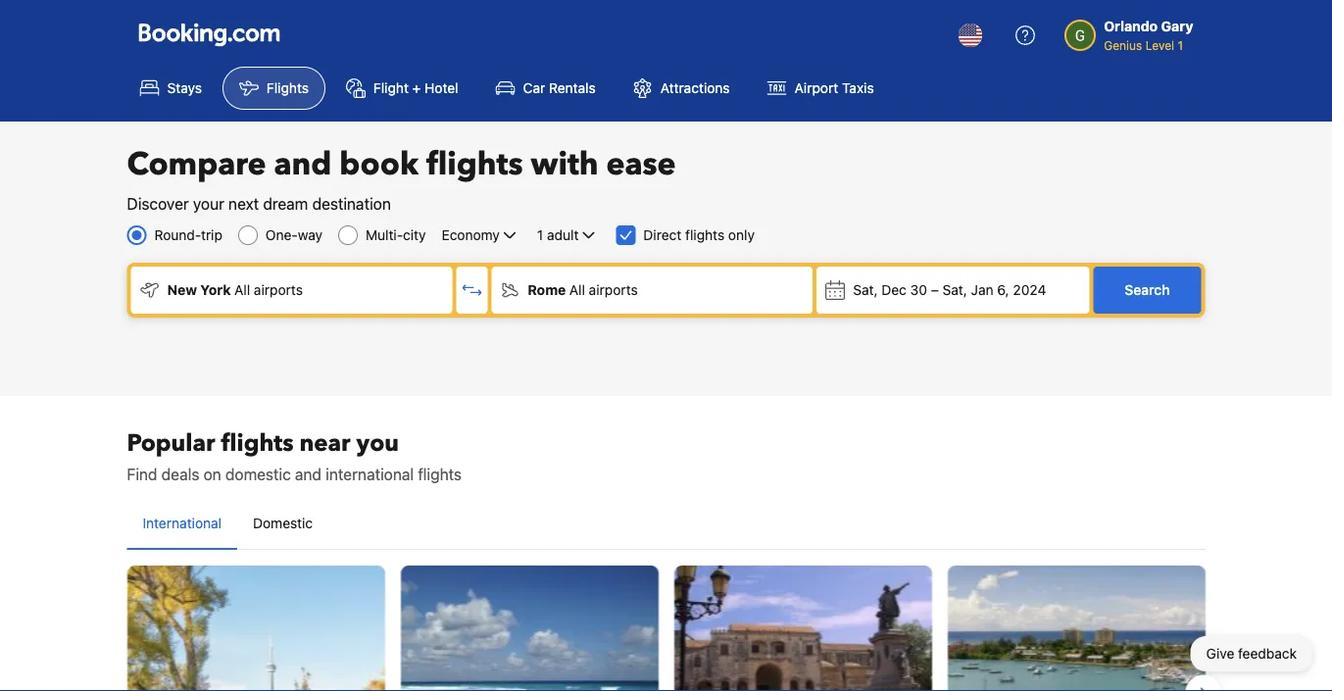 Task type: describe. For each thing, give the bounding box(es) containing it.
international
[[143, 515, 222, 531]]

6,
[[997, 282, 1009, 298]]

and inside popular flights near you find deals on domestic and international flights
[[295, 465, 322, 484]]

flights up domestic
[[221, 427, 294, 459]]

orlando gary genius level 1
[[1104, 18, 1193, 52]]

car rentals link
[[479, 67, 612, 110]]

new york to santo domingo image
[[674, 566, 932, 691]]

1 airports from the left
[[254, 282, 303, 298]]

2 all from the left
[[569, 282, 585, 298]]

find
[[127, 465, 157, 484]]

one-
[[266, 227, 298, 243]]

direct flights only
[[643, 227, 755, 243]]

international button
[[127, 498, 237, 549]]

popular
[[127, 427, 215, 459]]

dream
[[263, 195, 308, 213]]

flight + hotel
[[373, 80, 458, 96]]

direct
[[643, 227, 682, 243]]

domestic
[[253, 515, 313, 531]]

level
[[1146, 38, 1174, 52]]

dec
[[882, 282, 907, 298]]

york
[[200, 282, 231, 298]]

1 sat, from the left
[[853, 282, 878, 298]]

only
[[728, 227, 755, 243]]

new york all airports
[[167, 282, 303, 298]]

destination
[[312, 195, 391, 213]]

give feedback button
[[1191, 636, 1313, 671]]

adult
[[547, 227, 579, 243]]

tab list containing international
[[127, 498, 1205, 551]]

one-way
[[266, 227, 322, 243]]

trip
[[201, 227, 222, 243]]

city
[[403, 227, 426, 243]]

gary
[[1161, 18, 1193, 34]]

airport
[[795, 80, 838, 96]]

rome
[[528, 282, 566, 298]]

jan
[[971, 282, 994, 298]]

1 adult
[[537, 227, 579, 243]]

taxis
[[842, 80, 874, 96]]

flight + hotel link
[[329, 67, 475, 110]]

popular flights near you find deals on domestic and international flights
[[127, 427, 462, 484]]

car rentals
[[523, 80, 596, 96]]

compare and book flights with ease discover your next dream destination
[[127, 143, 676, 213]]

stays
[[167, 80, 202, 96]]

attractions link
[[616, 67, 747, 110]]

your
[[193, 195, 224, 213]]

near
[[299, 427, 350, 459]]

compare
[[127, 143, 266, 186]]

on
[[203, 465, 221, 484]]

domestic
[[225, 465, 291, 484]]

multi-
[[366, 227, 403, 243]]

next
[[228, 195, 259, 213]]

+
[[412, 80, 421, 96]]

2 sat, from the left
[[943, 282, 967, 298]]

flights left only
[[685, 227, 725, 243]]



Task type: vqa. For each thing, say whether or not it's contained in the screenshot.
18 january 2024 checkbox
no



Task type: locate. For each thing, give the bounding box(es) containing it.
and inside compare and book flights with ease discover your next dream destination
[[274, 143, 332, 186]]

flight
[[373, 80, 409, 96]]

flights
[[426, 143, 523, 186], [685, 227, 725, 243], [221, 427, 294, 459], [418, 465, 462, 484]]

way
[[298, 227, 322, 243]]

new york to cancún image
[[400, 566, 658, 691]]

search
[[1125, 282, 1170, 298]]

hotel
[[425, 80, 458, 96]]

feedback
[[1238, 646, 1297, 662]]

new york to toronto image
[[127, 566, 385, 691]]

sat, left dec
[[853, 282, 878, 298]]

all
[[234, 282, 250, 298], [569, 282, 585, 298]]

with
[[531, 143, 598, 186]]

1 horizontal spatial airports
[[589, 282, 638, 298]]

0 horizontal spatial all
[[234, 282, 250, 298]]

tab list
[[127, 498, 1205, 551]]

stays link
[[123, 67, 219, 110]]

round-trip
[[154, 227, 222, 243]]

new york to montego bay image
[[947, 566, 1205, 691]]

1 down gary
[[1178, 38, 1183, 52]]

0 vertical spatial and
[[274, 143, 332, 186]]

flights inside compare and book flights with ease discover your next dream destination
[[426, 143, 523, 186]]

flights right international
[[418, 465, 462, 484]]

give feedback
[[1206, 646, 1297, 662]]

–
[[931, 282, 939, 298]]

flights link
[[222, 67, 325, 110]]

sat, dec 30 – sat, jan 6, 2024 button
[[817, 267, 1090, 314]]

airport taxis link
[[751, 67, 891, 110]]

search button
[[1093, 267, 1201, 314]]

car
[[523, 80, 545, 96]]

deals
[[161, 465, 199, 484]]

domestic button
[[237, 498, 329, 549]]

1 inside the orlando gary genius level 1
[[1178, 38, 1183, 52]]

book
[[340, 143, 419, 186]]

1 horizontal spatial all
[[569, 282, 585, 298]]

0 horizontal spatial airports
[[254, 282, 303, 298]]

1 adult button
[[535, 223, 600, 247]]

give
[[1206, 646, 1234, 662]]

booking.com logo image
[[139, 23, 280, 47], [139, 23, 280, 47]]

economy
[[442, 227, 500, 243]]

30
[[910, 282, 927, 298]]

1 inside 'dropdown button'
[[537, 227, 543, 243]]

sat,
[[853, 282, 878, 298], [943, 282, 967, 298]]

and
[[274, 143, 332, 186], [295, 465, 322, 484]]

attractions
[[660, 80, 730, 96]]

airports
[[254, 282, 303, 298], [589, 282, 638, 298]]

0 vertical spatial 1
[[1178, 38, 1183, 52]]

rentals
[[549, 80, 596, 96]]

2024
[[1013, 282, 1046, 298]]

1
[[1178, 38, 1183, 52], [537, 227, 543, 243]]

multi-city
[[366, 227, 426, 243]]

flights up economy
[[426, 143, 523, 186]]

and down near
[[295, 465, 322, 484]]

discover
[[127, 195, 189, 213]]

1 all from the left
[[234, 282, 250, 298]]

you
[[356, 427, 399, 459]]

genius
[[1104, 38, 1142, 52]]

orlando
[[1104, 18, 1158, 34]]

international
[[326, 465, 414, 484]]

region
[[111, 558, 1221, 691]]

round-
[[154, 227, 201, 243]]

ease
[[606, 143, 676, 186]]

0 horizontal spatial 1
[[537, 227, 543, 243]]

all right the rome
[[569, 282, 585, 298]]

airport taxis
[[795, 80, 874, 96]]

and up "dream"
[[274, 143, 332, 186]]

1 horizontal spatial sat,
[[943, 282, 967, 298]]

1 left adult
[[537, 227, 543, 243]]

new
[[167, 282, 197, 298]]

0 horizontal spatial sat,
[[853, 282, 878, 298]]

2 airports from the left
[[589, 282, 638, 298]]

rome all airports
[[528, 282, 638, 298]]

sat, dec 30 – sat, jan 6, 2024
[[853, 282, 1046, 298]]

airports right the rome
[[589, 282, 638, 298]]

1 vertical spatial 1
[[537, 227, 543, 243]]

flights
[[267, 80, 309, 96]]

all right york
[[234, 282, 250, 298]]

1 horizontal spatial 1
[[1178, 38, 1183, 52]]

sat, right "–" on the top of page
[[943, 282, 967, 298]]

1 vertical spatial and
[[295, 465, 322, 484]]

airports down one-
[[254, 282, 303, 298]]



